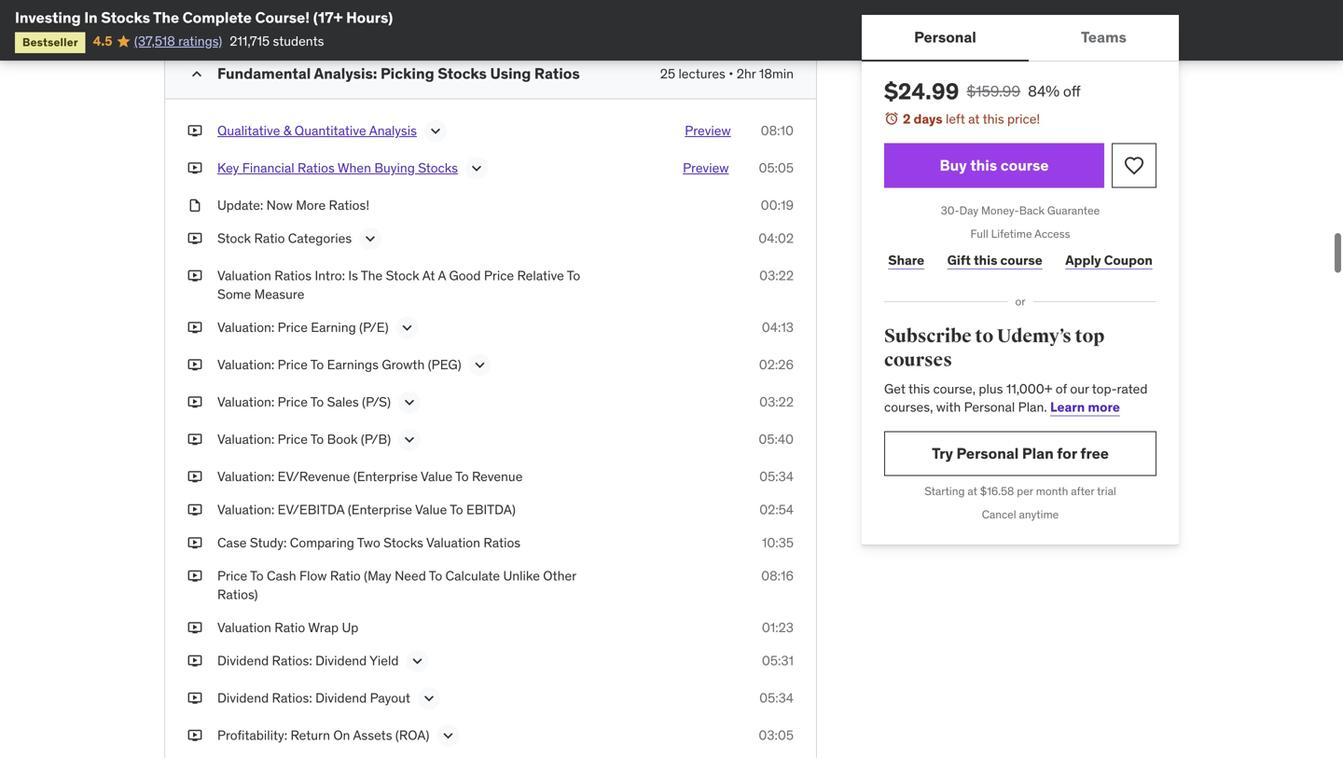 Task type: vqa. For each thing, say whether or not it's contained in the screenshot.


Task type: describe. For each thing, give the bounding box(es) containing it.
teams
[[1081, 27, 1127, 47]]

this down "$159.99" at right
[[983, 111, 1005, 127]]

free
[[1081, 444, 1109, 463]]

211,715 students
[[230, 33, 324, 49]]

calculate
[[446, 568, 500, 585]]

share
[[889, 252, 925, 269]]

comparing
[[290, 535, 355, 552]]

in
[[84, 8, 98, 27]]

1 xsmall image from the top
[[188, 8, 202, 27]]

30-
[[941, 204, 960, 218]]

(17+
[[313, 8, 343, 27]]

xsmall image for stock
[[188, 230, 202, 248]]

valuation: price to book (p/b)
[[217, 431, 391, 448]]

learn more
[[1051, 399, 1120, 416]]

subscribe
[[885, 325, 972, 348]]

financial
[[242, 160, 295, 176]]

measure
[[254, 286, 305, 303]]

buying
[[375, 160, 415, 176]]

ev/revenue
[[278, 468, 350, 485]]

01:23
[[762, 619, 794, 636]]

value for ebitda)
[[415, 502, 447, 518]]

at
[[422, 268, 435, 284]]

teams button
[[1029, 15, 1179, 60]]

show lecture description image for profitability: return on assets (roa)
[[439, 727, 458, 745]]

course for buy this course
[[1001, 156, 1049, 175]]

(37,518
[[134, 33, 175, 49]]

revenue
[[472, 468, 523, 485]]

fundamental analysis: picking stocks using ratios
[[217, 64, 580, 83]]

4 xsmall image from the top
[[188, 267, 202, 285]]

xsmall image for valuation:
[[188, 319, 202, 337]]

good
[[449, 268, 481, 284]]

4.5
[[93, 33, 112, 49]]

the inside valuation ratios intro: is the stock at a good price relative to some measure
[[361, 268, 383, 284]]

price for (p/e)
[[278, 319, 308, 336]]

price inside price to cash flow ratio (may need to calculate unlike other ratios)
[[217, 568, 247, 585]]

stock inside valuation ratios intro: is the stock at a good price relative to some measure
[[386, 268, 420, 284]]

valuation: for valuation: price to earnings growth (peg)
[[217, 356, 275, 373]]

some
[[217, 286, 251, 303]]

gift this course
[[948, 252, 1043, 269]]

$159.99
[[967, 82, 1021, 101]]

coupon
[[1105, 252, 1153, 269]]

04:02
[[759, 230, 794, 247]]

quantitative
[[295, 122, 366, 139]]

study:
[[250, 535, 287, 552]]

apply
[[1066, 252, 1102, 269]]

for
[[1057, 444, 1078, 463]]

0 vertical spatial the
[[153, 8, 179, 27]]

moat: government protection
[[217, 9, 395, 26]]

valuation: for valuation: price earning (p/e)
[[217, 319, 275, 336]]

subscribe to udemy's top courses
[[885, 325, 1105, 372]]

ratios inside valuation ratios intro: is the stock at a good price relative to some measure
[[275, 268, 312, 284]]

anytime
[[1019, 507, 1059, 522]]

2 03:22 from the top
[[760, 394, 794, 410]]

2hr
[[737, 65, 756, 82]]

6 xsmall image from the top
[[188, 393, 202, 411]]

value for revenue
[[421, 468, 453, 485]]

wishlist image
[[1123, 155, 1146, 177]]

gift this course link
[[944, 242, 1047, 279]]

1 xsmall image from the top
[[188, 122, 202, 140]]

book
[[327, 431, 358, 448]]

1 vertical spatial valuation
[[426, 535, 481, 552]]

show lecture description image for valuation: price earning (p/e)
[[398, 319, 417, 337]]

more
[[296, 197, 326, 214]]

students
[[273, 33, 324, 49]]

valuation: price to sales (p/s)
[[217, 394, 391, 410]]

show lecture description image for valuation: price to earnings growth (peg)
[[471, 356, 489, 375]]

valuation: for valuation: price to book (p/b)
[[217, 431, 275, 448]]

211,715
[[230, 33, 270, 49]]

cancel
[[982, 507, 1017, 522]]

trial
[[1097, 484, 1117, 499]]

alarm image
[[885, 111, 899, 126]]

dividend down valuation ratio wrap up
[[217, 653, 269, 669]]

$24.99
[[885, 77, 960, 105]]

earning
[[311, 319, 356, 336]]

show lecture description image right analysis
[[426, 122, 445, 141]]

price inside valuation ratios intro: is the stock at a good price relative to some measure
[[484, 268, 514, 284]]

price for earnings
[[278, 356, 308, 373]]

(enterprise for ev/revenue
[[353, 468, 418, 485]]

valuation: for valuation: ev/ebitda (enterprise value to ebitda)
[[217, 502, 275, 518]]

ratios right "using"
[[535, 64, 580, 83]]

protection
[[334, 9, 395, 26]]

apply coupon button
[[1062, 242, 1157, 279]]

other
[[543, 568, 576, 585]]

dividend up on
[[315, 690, 367, 707]]

back
[[1020, 204, 1045, 218]]

(peg)
[[428, 356, 461, 373]]

valuation: ev/ebitda (enterprise value to ebitda)
[[217, 502, 516, 518]]

intro:
[[315, 268, 345, 284]]

is
[[348, 268, 358, 284]]

full
[[971, 227, 989, 241]]

ratios inside key financial ratios when buying stocks button
[[298, 160, 335, 176]]

ev/ebitda
[[278, 502, 345, 518]]

case study: comparing two stocks valuation ratios
[[217, 535, 521, 552]]

picking
[[381, 64, 435, 83]]

analysis
[[369, 122, 417, 139]]

ebitda)
[[467, 502, 516, 518]]

price for book
[[278, 431, 308, 448]]

a
[[438, 268, 446, 284]]

preview for 05:05
[[683, 160, 729, 176]]

this for gift
[[974, 252, 998, 269]]

update:
[[217, 197, 263, 214]]

show lecture description image for stock ratio categories
[[361, 230, 380, 248]]

to left revenue
[[455, 468, 469, 485]]

7 xsmall image from the top
[[188, 431, 202, 449]]

0 horizontal spatial stock
[[217, 230, 251, 247]]

return
[[291, 727, 330, 744]]

try personal plan for free link
[[885, 432, 1157, 476]]

try personal plan for free
[[932, 444, 1109, 463]]

get this course, plus 11,000+ of our top-rated courses, with personal plan.
[[885, 380, 1148, 416]]

(37,518 ratings)
[[134, 33, 222, 49]]

learn
[[1051, 399, 1085, 416]]

personal button
[[862, 15, 1029, 60]]

show lecture description image for dividend ratios: dividend payout
[[420, 689, 438, 708]]

profitability:
[[217, 727, 287, 744]]

valuation ratio wrap up
[[217, 619, 359, 636]]

08:16
[[761, 568, 794, 585]]

to left 'ebitda)'
[[450, 502, 463, 518]]

stocks up 'need'
[[384, 535, 424, 552]]

2
[[903, 111, 911, 127]]

after
[[1071, 484, 1095, 499]]

show lecture description image for valuation: price to book (p/b)
[[400, 431, 419, 449]]

02:26
[[759, 356, 794, 373]]

two
[[357, 535, 381, 552]]

bestseller
[[22, 35, 78, 49]]

2 days left at this price!
[[903, 111, 1040, 127]]



Task type: locate. For each thing, give the bounding box(es) containing it.
stocks up 4.5
[[101, 8, 150, 27]]

1 vertical spatial (enterprise
[[348, 502, 412, 518]]

course up 'back'
[[1001, 156, 1049, 175]]

rated
[[1117, 380, 1148, 397]]

day
[[960, 204, 979, 218]]

assets
[[353, 727, 392, 744]]

to left sales
[[311, 394, 324, 410]]

stocks inside key financial ratios when buying stocks button
[[418, 160, 458, 176]]

show lecture description image for valuation: price to sales (p/s)
[[400, 393, 419, 412]]

10 xsmall image from the top
[[188, 567, 202, 586]]

preview down lectures
[[685, 122, 731, 139]]

this for get
[[909, 380, 930, 397]]

25 lectures • 2hr 18min
[[660, 65, 794, 82]]

udemy's
[[997, 325, 1072, 348]]

0 vertical spatial ratios:
[[272, 653, 312, 669]]

moat:
[[217, 9, 255, 26]]

value
[[421, 468, 453, 485], [415, 502, 447, 518]]

(enterprise
[[353, 468, 418, 485], [348, 502, 412, 518]]

ratio down now
[[254, 230, 285, 247]]

at inside "starting at $16.58 per month after trial cancel anytime"
[[968, 484, 978, 499]]

course down 'lifetime'
[[1001, 252, 1043, 269]]

0 vertical spatial 05:34
[[760, 468, 794, 485]]

1 vertical spatial 05:34
[[760, 690, 794, 707]]

0 vertical spatial ratio
[[254, 230, 285, 247]]

to left book
[[311, 431, 324, 448]]

at left the $16.58
[[968, 484, 978, 499]]

price!
[[1008, 111, 1040, 127]]

5 xsmall image from the top
[[188, 652, 202, 670]]

5 xsmall image from the top
[[188, 356, 202, 374]]

to left earnings
[[311, 356, 324, 373]]

off
[[1064, 82, 1081, 101]]

(may
[[364, 568, 392, 585]]

key financial ratios when buying stocks button
[[217, 159, 458, 182]]

stocks left "using"
[[438, 64, 487, 83]]

ratios up measure
[[275, 268, 312, 284]]

money-
[[982, 204, 1020, 218]]

ratios: for dividend ratios:  dividend yield
[[272, 653, 312, 669]]

get
[[885, 380, 906, 397]]

3 valuation: from the top
[[217, 394, 275, 410]]

course inside button
[[1001, 156, 1049, 175]]

access
[[1035, 227, 1071, 241]]

1 vertical spatial stock
[[386, 268, 420, 284]]

this inside the get this course, plus 11,000+ of our top-rated courses, with personal plan.
[[909, 380, 930, 397]]

show lecture description image right payout
[[420, 689, 438, 708]]

valuation for valuation ratio wrap up
[[217, 619, 271, 636]]

show lecture description image right the (roa)
[[439, 727, 458, 745]]

personal inside the get this course, plus 11,000+ of our top-rated courses, with personal plan.
[[965, 399, 1015, 416]]

2 vertical spatial ratio
[[275, 619, 305, 636]]

dividend up profitability:
[[217, 690, 269, 707]]

preview for 08:10
[[685, 122, 731, 139]]

0 vertical spatial 03:22
[[760, 268, 794, 284]]

0 horizontal spatial the
[[153, 8, 179, 27]]

to left cash
[[250, 568, 264, 585]]

this right buy
[[971, 156, 998, 175]]

tab list
[[862, 15, 1179, 62]]

5 valuation: from the top
[[217, 468, 275, 485]]

flow
[[300, 568, 327, 585]]

personal down plus
[[965, 399, 1015, 416]]

1 course from the top
[[1001, 156, 1049, 175]]

3 xsmall image from the top
[[188, 197, 202, 215]]

$24.99 $159.99 84% off
[[885, 77, 1081, 105]]

0 vertical spatial (enterprise
[[353, 468, 418, 485]]

ratios)
[[217, 586, 258, 603]]

2 xsmall image from the top
[[188, 230, 202, 248]]

show lecture description image right yield
[[408, 652, 427, 671]]

05:34
[[760, 468, 794, 485], [760, 690, 794, 707]]

ratio left wrap at the left of page
[[275, 619, 305, 636]]

show lecture description image right (p/e)
[[398, 319, 417, 337]]

course!
[[255, 8, 310, 27]]

learn more link
[[1051, 399, 1120, 416]]

using
[[490, 64, 531, 83]]

show lecture description image right (peg)
[[471, 356, 489, 375]]

05:31
[[762, 653, 794, 669]]

fundamental
[[217, 64, 311, 83]]

(p/b)
[[361, 431, 391, 448]]

ratio inside price to cash flow ratio (may need to calculate unlike other ratios)
[[330, 568, 361, 585]]

the right is
[[361, 268, 383, 284]]

(roa)
[[396, 727, 430, 744]]

preview left 05:05
[[683, 160, 729, 176]]

2 vertical spatial valuation
[[217, 619, 271, 636]]

ratings)
[[178, 33, 222, 49]]

ratios down 'qualitative & quantitative analysis' button
[[298, 160, 335, 176]]

show lecture description image
[[426, 122, 445, 141], [398, 319, 417, 337], [471, 356, 489, 375], [400, 431, 419, 449]]

stock down update:
[[217, 230, 251, 247]]

top
[[1075, 325, 1105, 348]]

05:34 up 02:54
[[760, 468, 794, 485]]

25
[[660, 65, 676, 82]]

valuation
[[217, 268, 271, 284], [426, 535, 481, 552], [217, 619, 271, 636]]

show lecture description image for dividend ratios:  dividend yield
[[408, 652, 427, 671]]

1 horizontal spatial stock
[[386, 268, 420, 284]]

small image
[[188, 65, 206, 84]]

2 valuation: from the top
[[217, 356, 275, 373]]

2 xsmall image from the top
[[188, 159, 202, 177]]

buy
[[940, 156, 967, 175]]

(enterprise for ev/ebitda
[[348, 502, 412, 518]]

this up courses,
[[909, 380, 930, 397]]

buy this course button
[[885, 143, 1105, 188]]

03:22 down 02:26
[[760, 394, 794, 410]]

valuation: price earning (p/e)
[[217, 319, 389, 336]]

1 horizontal spatial the
[[361, 268, 383, 284]]

1 vertical spatial 03:22
[[760, 394, 794, 410]]

4 valuation: from the top
[[217, 431, 275, 448]]

•
[[729, 65, 734, 82]]

case
[[217, 535, 247, 552]]

show lecture description image right 'buying'
[[467, 159, 486, 178]]

show lecture description image down ratios!
[[361, 230, 380, 248]]

plan.
[[1019, 399, 1048, 416]]

13 xsmall image from the top
[[188, 727, 202, 745]]

qualitative
[[217, 122, 280, 139]]

qualitative & quantitative analysis button
[[217, 122, 417, 144]]

dividend ratios:  dividend yield
[[217, 653, 399, 669]]

show lecture description image
[[467, 159, 486, 178], [361, 230, 380, 248], [400, 393, 419, 412], [408, 652, 427, 671], [420, 689, 438, 708], [439, 727, 458, 745]]

complete
[[183, 8, 252, 27]]

6 valuation: from the top
[[217, 502, 275, 518]]

04:13
[[762, 319, 794, 336]]

1 05:34 from the top
[[760, 468, 794, 485]]

with
[[937, 399, 961, 416]]

1 vertical spatial at
[[968, 484, 978, 499]]

ratio right flow
[[330, 568, 361, 585]]

when
[[338, 160, 371, 176]]

the
[[153, 8, 179, 27], [361, 268, 383, 284]]

to right 'need'
[[429, 568, 442, 585]]

1 vertical spatial personal
[[965, 399, 1015, 416]]

valuation inside valuation ratios intro: is the stock at a good price relative to some measure
[[217, 268, 271, 284]]

05:34 up 03:05
[[760, 690, 794, 707]]

0 vertical spatial stock
[[217, 230, 251, 247]]

valuation: ev/revenue (enterprise value to revenue
[[217, 468, 523, 485]]

price for sales
[[278, 394, 308, 410]]

this inside button
[[971, 156, 998, 175]]

show lecture description image right (p/b)
[[400, 431, 419, 449]]

this for buy
[[971, 156, 998, 175]]

this right the gift
[[974, 252, 998, 269]]

key financial ratios when buying stocks
[[217, 160, 458, 176]]

xsmall image
[[188, 122, 202, 140], [188, 159, 202, 177], [188, 197, 202, 215], [188, 267, 202, 285], [188, 356, 202, 374], [188, 393, 202, 411], [188, 431, 202, 449], [188, 468, 202, 486], [188, 501, 202, 519], [188, 567, 202, 586], [188, 619, 202, 637], [188, 689, 202, 708], [188, 727, 202, 745]]

0 vertical spatial preview
[[685, 122, 731, 139]]

stock left at
[[386, 268, 420, 284]]

price down valuation: price earning (p/e)
[[278, 356, 308, 373]]

1 03:22 from the top
[[760, 268, 794, 284]]

03:05
[[759, 727, 794, 744]]

personal up the $16.58
[[957, 444, 1019, 463]]

0 vertical spatial value
[[421, 468, 453, 485]]

1 valuation: from the top
[[217, 319, 275, 336]]

ratios!
[[329, 197, 370, 214]]

value left revenue
[[421, 468, 453, 485]]

18min
[[759, 65, 794, 82]]

course,
[[933, 380, 976, 397]]

11 xsmall image from the top
[[188, 619, 202, 637]]

valuation up some
[[217, 268, 271, 284]]

value left 'ebitda)'
[[415, 502, 447, 518]]

to inside valuation ratios intro: is the stock at a good price relative to some measure
[[567, 268, 581, 284]]

the up (37,518
[[153, 8, 179, 27]]

tab list containing personal
[[862, 15, 1179, 62]]

valuation: for valuation: price to sales (p/s)
[[217, 394, 275, 410]]

0 vertical spatial course
[[1001, 156, 1049, 175]]

ratio for categories
[[254, 230, 285, 247]]

buy this course
[[940, 156, 1049, 175]]

per
[[1017, 484, 1034, 499]]

courses
[[885, 349, 953, 372]]

now
[[267, 197, 293, 214]]

4 xsmall image from the top
[[188, 534, 202, 553]]

03:22 down 04:02
[[760, 268, 794, 284]]

cash
[[267, 568, 296, 585]]

2 ratios: from the top
[[272, 690, 312, 707]]

dividend
[[217, 653, 269, 669], [315, 653, 367, 669], [217, 690, 269, 707], [315, 690, 367, 707]]

2 05:34 from the top
[[760, 690, 794, 707]]

dividend down up
[[315, 653, 367, 669]]

9 xsmall image from the top
[[188, 501, 202, 519]]

price down measure
[[278, 319, 308, 336]]

ratio for wrap
[[275, 619, 305, 636]]

1 vertical spatial ratios:
[[272, 690, 312, 707]]

ratios down 'ebitda)'
[[484, 535, 521, 552]]

valuation:
[[217, 319, 275, 336], [217, 356, 275, 373], [217, 394, 275, 410], [217, 431, 275, 448], [217, 468, 275, 485], [217, 502, 275, 518]]

at right the left
[[969, 111, 980, 127]]

plus
[[979, 380, 1004, 397]]

ratios: down "dividend ratios:  dividend yield"
[[272, 690, 312, 707]]

1 vertical spatial ratio
[[330, 568, 361, 585]]

1 ratios: from the top
[[272, 653, 312, 669]]

price up ratios)
[[217, 568, 247, 585]]

(enterprise up valuation: ev/ebitda (enterprise value to ebitda)
[[353, 468, 418, 485]]

course
[[1001, 156, 1049, 175], [1001, 252, 1043, 269]]

1 vertical spatial course
[[1001, 252, 1043, 269]]

course for gift this course
[[1001, 252, 1043, 269]]

personal up $24.99
[[914, 27, 977, 47]]

1 vertical spatial the
[[361, 268, 383, 284]]

valuation for valuation ratios intro: is the stock at a good price relative to some measure
[[217, 268, 271, 284]]

stocks
[[101, 8, 150, 27], [438, 64, 487, 83], [418, 160, 458, 176], [384, 535, 424, 552]]

ratios: for dividend ratios: dividend payout
[[272, 690, 312, 707]]

price right the good
[[484, 268, 514, 284]]

valuation: for valuation: ev/revenue (enterprise value to revenue
[[217, 468, 275, 485]]

05:40
[[759, 431, 794, 448]]

08:10
[[761, 122, 794, 139]]

ratios: down valuation ratio wrap up
[[272, 653, 312, 669]]

plan
[[1023, 444, 1054, 463]]

0 vertical spatial at
[[969, 111, 980, 127]]

month
[[1036, 484, 1069, 499]]

1 vertical spatial value
[[415, 502, 447, 518]]

top-
[[1092, 380, 1117, 397]]

lifetime
[[992, 227, 1033, 241]]

0 vertical spatial valuation
[[217, 268, 271, 284]]

earnings
[[327, 356, 379, 373]]

personal inside button
[[914, 27, 977, 47]]

guarantee
[[1048, 204, 1100, 218]]

to right the "relative"
[[567, 268, 581, 284]]

xsmall image for dividend
[[188, 652, 202, 670]]

stocks right 'buying'
[[418, 160, 458, 176]]

0 vertical spatial personal
[[914, 27, 977, 47]]

(enterprise down valuation: ev/revenue (enterprise value to revenue
[[348, 502, 412, 518]]

share button
[[885, 242, 929, 279]]

price down valuation: price to sales (p/s)
[[278, 431, 308, 448]]

1 vertical spatial preview
[[683, 160, 729, 176]]

this
[[983, 111, 1005, 127], [971, 156, 998, 175], [974, 252, 998, 269], [909, 380, 930, 397]]

show lecture description image right (p/s)
[[400, 393, 419, 412]]

3 xsmall image from the top
[[188, 319, 202, 337]]

categories
[[288, 230, 352, 247]]

update: now more ratios!
[[217, 197, 370, 214]]

profitability: return on assets (roa)
[[217, 727, 430, 744]]

valuation down ratios)
[[217, 619, 271, 636]]

12 xsmall image from the top
[[188, 689, 202, 708]]

2 course from the top
[[1001, 252, 1043, 269]]

valuation up calculate
[[426, 535, 481, 552]]

8 xsmall image from the top
[[188, 468, 202, 486]]

2 vertical spatial personal
[[957, 444, 1019, 463]]

need
[[395, 568, 426, 585]]

xsmall image
[[188, 8, 202, 27], [188, 230, 202, 248], [188, 319, 202, 337], [188, 534, 202, 553], [188, 652, 202, 670]]

price up valuation: price to book (p/b)
[[278, 394, 308, 410]]

valuation: price to earnings growth (peg)
[[217, 356, 461, 373]]



